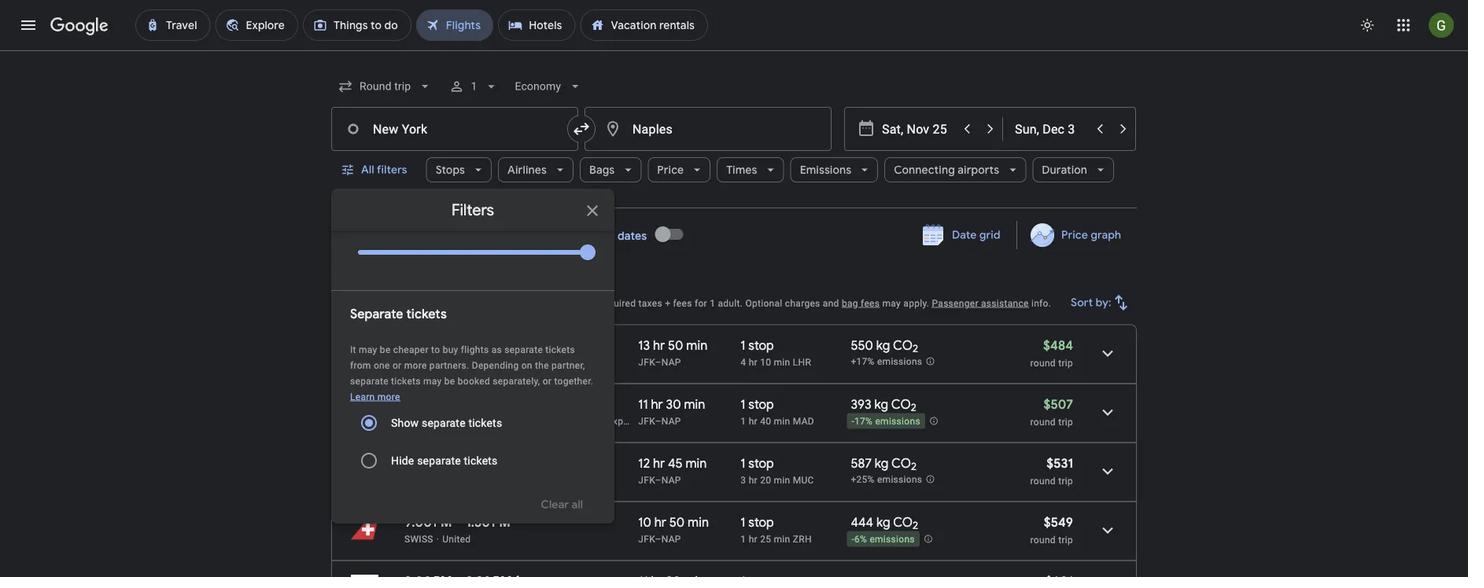 Task type: locate. For each thing, give the bounding box(es) containing it.
2 1 stop flight. element from the top
[[741, 397, 774, 415]]

-17% emissions
[[852, 417, 921, 428]]

kg up the +25% emissions
[[875, 456, 889, 472]]

jfk down 11
[[639, 416, 655, 427]]

0 horizontal spatial 3
[[520, 229, 526, 244]]

more down cheaper
[[404, 360, 427, 371]]

nap
[[662, 357, 682, 368], [662, 416, 682, 427], [662, 475, 682, 486], [662, 534, 682, 545]]

be
[[380, 344, 391, 355], [445, 376, 455, 387]]

price inside popup button
[[658, 163, 684, 177]]

round down the 484 us dollars text field
[[1031, 358, 1056, 369]]

duration
[[1043, 163, 1088, 177]]

kg inside "444 kg co 2"
[[877, 515, 891, 531]]

11 hr 30 min jfk – nap
[[639, 397, 706, 427]]

round down 531 us dollars text field
[[1031, 476, 1056, 487]]

min right 30 in the left of the page
[[684, 397, 706, 413]]

549 US dollars text field
[[1044, 515, 1074, 531]]

may
[[883, 298, 901, 309], [359, 344, 378, 355], [424, 376, 442, 387]]

on left the
[[522, 360, 533, 371]]

on left price
[[396, 298, 407, 309]]

muc
[[793, 475, 815, 486]]

+17% emissions
[[851, 357, 923, 368]]

flights
[[443, 274, 489, 294], [461, 344, 489, 355]]

and right price
[[434, 298, 451, 309]]

trip down 531 us dollars text field
[[1059, 476, 1074, 487]]

– right express
[[655, 416, 662, 427]]

50 right 13
[[668, 338, 684, 354]]

1 trip from the top
[[1059, 358, 1074, 369]]

stop inside 1 stop 1 hr 25 min zrh
[[749, 515, 774, 531]]

emissions down 393 kg co 2
[[876, 417, 921, 428]]

1 vertical spatial -
[[852, 535, 855, 546]]

0 horizontal spatial fees
[[673, 298, 692, 309]]

1 stop flight. element up 25
[[741, 515, 774, 533]]

all filters button
[[331, 151, 420, 189]]

round inside $484 round trip
[[1031, 358, 1056, 369]]

track
[[358, 229, 387, 244]]

express
[[608, 416, 642, 427]]

by
[[567, 416, 578, 427]]

operated
[[525, 416, 565, 427]]

fees
[[673, 298, 692, 309], [861, 298, 880, 309]]

3 stop from the top
[[749, 456, 774, 472]]

co up the -6% emissions
[[894, 515, 913, 531]]

hr right 12 at the bottom left of the page
[[653, 456, 665, 472]]

507 US dollars text field
[[1044, 397, 1074, 413]]

0 vertical spatial or
[[393, 360, 402, 371]]

show separate tickets
[[391, 417, 502, 430]]

by:
[[1096, 296, 1112, 310]]

1 vertical spatial may
[[359, 344, 378, 355]]

 image for 10 hr 50 min
[[437, 534, 439, 545]]

round for $484
[[1031, 358, 1056, 369]]

nap inside 13 hr 50 min jfk – nap
[[662, 357, 682, 368]]

best departing flights
[[331, 274, 489, 294]]

be up one on the bottom left of page
[[380, 344, 391, 355]]

kg for 444
[[877, 515, 891, 531]]

1 vertical spatial be
[[445, 376, 455, 387]]

0 vertical spatial american,
[[405, 357, 449, 368]]

$507
[[1044, 397, 1074, 413]]

50 inside 13 hr 50 min jfk – nap
[[668, 338, 684, 354]]

0 vertical spatial -
[[852, 417, 855, 428]]

1 vertical spatial or
[[543, 376, 552, 387]]

passenger assistance button
[[932, 298, 1029, 309]]

and left bag
[[823, 298, 840, 309]]

co inside 587 kg co 2
[[892, 456, 912, 472]]

1 nap from the top
[[662, 357, 682, 368]]

cheaper
[[393, 344, 429, 355]]

1 horizontal spatial and
[[823, 298, 840, 309]]

3 nap from the top
[[662, 475, 682, 486]]

1 horizontal spatial +
[[517, 338, 522, 348]]

may inside best departing flights main content
[[883, 298, 901, 309]]

nap inside 11 hr 30 min jfk – nap
[[662, 416, 682, 427]]

flights up convenience
[[443, 274, 489, 294]]

2 inside 550 kg co 2
[[913, 343, 919, 356]]

3 left the 20
[[741, 475, 747, 486]]

0 vertical spatial flights
[[443, 274, 489, 294]]

mad
[[793, 416, 815, 427]]

+ down 12:15 pm text box
[[511, 515, 515, 525]]

stop up layover (1 of 1) is a 4 hr 10 min layover at heathrow airport in london. element at the bottom
[[749, 338, 774, 354]]

1 horizontal spatial  image
[[437, 534, 439, 545]]

stop for 11 hr 30 min
[[749, 397, 774, 413]]

more right the learn
[[378, 392, 400, 403]]

show
[[391, 417, 419, 430]]

1 vertical spatial more
[[378, 392, 400, 403]]

american,
[[405, 357, 449, 368], [439, 416, 483, 427]]

separately,
[[493, 376, 540, 387]]

3 round from the top
[[1031, 476, 1056, 487]]

1 stop flight. element for 13 hr 50 min
[[741, 338, 774, 356]]

0 vertical spatial more
[[404, 360, 427, 371]]

flight details. leaves john f. kennedy international airport at 8:40 pm on saturday, november 25 and arrives at naples international airport at 2:10 pm on sunday, november 26. image
[[1089, 394, 1127, 432]]

flight details. leaves john f. kennedy international airport at 10:30 pm on saturday, november 25 and arrives at naples international airport at 6:20 pm on sunday, november 26. image
[[1089, 335, 1127, 373]]

stop inside 1 stop 3 hr 20 min muc
[[749, 456, 774, 472]]

1 horizontal spatial 3
[[741, 475, 747, 486]]

10 inside 1 stop 4 hr 10 min lhr
[[761, 357, 772, 368]]

$549 round trip
[[1031, 515, 1074, 546]]

or down the
[[543, 376, 552, 387]]

date
[[953, 228, 977, 242]]

10 down 12 hr 45 min jfk – nap
[[639, 515, 652, 531]]

0 horizontal spatial 10
[[639, 515, 652, 531]]

1 stop flight. element up the 20
[[741, 456, 774, 474]]

nap down 45
[[662, 475, 682, 486]]

learn more link
[[350, 392, 400, 403]]

3 jfk from the top
[[639, 475, 655, 486]]

1 inside popup button
[[471, 80, 477, 93]]

+ inside 10:30 pm – 6:20 pm + 1
[[517, 338, 522, 348]]

iberia up hide
[[405, 416, 430, 427]]

1 vertical spatial price
[[1062, 228, 1088, 242]]

3 right 25 – dec
[[520, 229, 526, 244]]

2 up the +25% emissions
[[912, 461, 917, 474]]

Departure time: 9:00 PM. text field
[[405, 574, 452, 578]]

min right 25
[[774, 534, 791, 545]]

1 horizontal spatial or
[[543, 376, 552, 387]]

+ right the as
[[517, 338, 522, 348]]

kg
[[877, 338, 891, 354], [875, 397, 889, 413], [875, 456, 889, 472], [877, 515, 891, 531]]

stop inside 1 stop 4 hr 10 min lhr
[[749, 338, 774, 354]]

1 stop from the top
[[749, 338, 774, 354]]

1 vertical spatial american,
[[439, 416, 483, 427]]

emissions down "444 kg co 2"
[[870, 535, 915, 546]]

round inside $531 round trip
[[1031, 476, 1056, 487]]

american, down to
[[405, 357, 449, 368]]

50 for 13
[[668, 338, 684, 354]]

1 inside the '9:00 pm – 1:50 pm + 1'
[[515, 515, 518, 525]]

4 stop from the top
[[749, 515, 774, 531]]

nap down total duration 13 hr 50 min. element
[[662, 357, 682, 368]]

1 - from the top
[[852, 417, 855, 428]]

17%
[[855, 417, 873, 428]]

or
[[393, 360, 402, 371], [543, 376, 552, 387]]

round
[[1031, 358, 1056, 369], [1031, 417, 1056, 428], [1031, 476, 1056, 487], [1031, 535, 1056, 546]]

stop inside 1 stop 1 hr 40 min mad
[[749, 397, 774, 413]]

stop up 25
[[749, 515, 774, 531]]

hr inside 13 hr 50 min jfk – nap
[[653, 338, 665, 354]]

2 horizontal spatial may
[[883, 298, 901, 309]]

1 horizontal spatial may
[[424, 376, 442, 387]]

stop
[[749, 338, 774, 354], [749, 397, 774, 413], [749, 456, 774, 472], [749, 515, 774, 531]]

+17%
[[851, 357, 875, 368]]

1 vertical spatial on
[[522, 360, 533, 371]]

trip down 549 us dollars text field
[[1059, 535, 1074, 546]]

co up the +25% emissions
[[892, 456, 912, 472]]

min left lhr
[[774, 357, 791, 368]]

hr
[[653, 338, 665, 354], [749, 357, 758, 368], [651, 397, 663, 413], [749, 416, 758, 427], [653, 456, 665, 472], [749, 475, 758, 486], [655, 515, 667, 531], [749, 534, 758, 545]]

dates
[[618, 229, 647, 244]]

trip down "$507"
[[1059, 417, 1074, 428]]

4 jfk from the top
[[639, 534, 655, 545]]

1 vertical spatial 10
[[639, 515, 652, 531]]

2 stop from the top
[[749, 397, 774, 413]]

 image right show
[[433, 416, 435, 427]]

1 horizontal spatial price
[[1062, 228, 1088, 242]]

30
[[666, 397, 681, 413]]

4 trip from the top
[[1059, 535, 1074, 546]]

nap inside 12 hr 45 min jfk – nap
[[662, 475, 682, 486]]

– inside 12 hr 45 min jfk – nap
[[655, 475, 662, 486]]

45
[[668, 456, 683, 472]]

0 vertical spatial 10
[[761, 357, 772, 368]]

hr down 12 hr 45 min jfk – nap
[[655, 515, 667, 531]]

hr right 13
[[653, 338, 665, 354]]

–
[[460, 338, 468, 354], [655, 357, 662, 368], [655, 416, 662, 427], [454, 456, 462, 472], [655, 475, 662, 486], [455, 515, 463, 531], [655, 534, 662, 545]]

0 vertical spatial +
[[665, 298, 671, 309]]

co inside 393 kg co 2
[[892, 397, 911, 413]]

1 stop flight. element down 25
[[741, 574, 774, 578]]

jfk
[[639, 357, 655, 368], [639, 416, 655, 427], [639, 475, 655, 486], [639, 534, 655, 545]]

0 vertical spatial 3
[[520, 229, 526, 244]]

kg inside 550 kg co 2
[[877, 338, 891, 354]]

round for $531
[[1031, 476, 1056, 487]]

50 down 12 hr 45 min jfk – nap
[[670, 515, 685, 531]]

1 vertical spatial  image
[[437, 534, 439, 545]]

trip inside $484 round trip
[[1059, 358, 1074, 369]]

fees right bag
[[861, 298, 880, 309]]

+ right taxes
[[665, 298, 671, 309]]

stop for 13 hr 50 min
[[749, 338, 774, 354]]

2 round from the top
[[1031, 417, 1056, 428]]

nap for 13
[[662, 357, 682, 368]]

3 inside find the best price region
[[520, 229, 526, 244]]

jfk inside 13 hr 50 min jfk – nap
[[639, 357, 655, 368]]

and
[[434, 298, 451, 309], [823, 298, 840, 309]]

flight details. leaves john f. kennedy international airport at 5:30 pm on saturday, november 25 and arrives at naples international airport at 12:15 pm on sunday, november 26. image
[[1089, 453, 1127, 491]]

3 trip from the top
[[1059, 476, 1074, 487]]

be down partners. at bottom left
[[445, 376, 455, 387]]

trip down $484
[[1059, 358, 1074, 369]]

times
[[727, 163, 758, 177]]

2 iberia from the left
[[580, 416, 605, 427]]

1 button
[[443, 68, 506, 105]]

co for 587
[[892, 456, 912, 472]]

2 inside 393 kg co 2
[[911, 402, 917, 415]]

None field
[[331, 72, 439, 101], [509, 72, 590, 101], [331, 72, 439, 101], [509, 72, 590, 101]]

1 jfk from the top
[[639, 357, 655, 368]]

1 vertical spatial 50
[[670, 515, 685, 531]]

2 vertical spatial +
[[511, 515, 515, 525]]

1 stop flight. element
[[741, 338, 774, 356], [741, 397, 774, 415], [741, 456, 774, 474], [741, 515, 774, 533], [741, 574, 774, 578]]

1 horizontal spatial fees
[[861, 298, 880, 309]]

1 stop flight. element for 11 hr 30 min
[[741, 397, 774, 415]]

-
[[852, 417, 855, 428], [852, 535, 855, 546]]

1 iberia from the left
[[405, 416, 430, 427]]

american, left the finnair on the bottom of the page
[[439, 416, 483, 427]]

1 vertical spatial 3
[[741, 475, 747, 486]]

10:30 pm
[[405, 338, 457, 354]]

kg up the -6% emissions
[[877, 515, 891, 531]]

total duration 13 hr 50 min. element
[[639, 338, 741, 356]]

587 kg co 2
[[851, 456, 917, 474]]

iberia right by
[[580, 416, 605, 427]]

None text field
[[331, 107, 579, 151], [585, 107, 832, 151], [331, 107, 579, 151], [585, 107, 832, 151]]

or right one on the bottom left of page
[[393, 360, 402, 371]]

grid
[[980, 228, 1001, 242]]

+ inside the '9:00 pm – 1:50 pm + 1'
[[511, 515, 515, 525]]

jfk inside 12 hr 45 min jfk – nap
[[639, 475, 655, 486]]

$549
[[1044, 515, 1074, 531]]

more
[[404, 360, 427, 371], [378, 392, 400, 403]]

hr right 11
[[651, 397, 663, 413]]

round down 549 us dollars text field
[[1031, 535, 1056, 546]]

tickets
[[407, 307, 447, 323], [546, 344, 575, 355], [391, 376, 421, 387], [469, 417, 502, 430], [464, 455, 498, 468]]

total duration 12 hr 45 min. element
[[639, 456, 741, 474]]

price right bags popup button
[[658, 163, 684, 177]]

round inside $549 round trip
[[1031, 535, 1056, 546]]

1 stop flight. element for 10 hr 50 min
[[741, 515, 774, 533]]

– right 5:30 pm
[[454, 456, 462, 472]]

american, for american, finnair
[[439, 416, 483, 427]]

444
[[851, 515, 874, 531]]

- down 393
[[852, 417, 855, 428]]

fees left for
[[673, 298, 692, 309]]

co for 550
[[893, 338, 913, 354]]

best departing flights main content
[[331, 216, 1138, 578]]

may down partners. at bottom left
[[424, 376, 442, 387]]

round inside "$507 round trip"
[[1031, 417, 1056, 428]]

-6% emissions
[[852, 535, 915, 546]]

stop for 10 hr 50 min
[[749, 515, 774, 531]]

min inside 1 stop 4 hr 10 min lhr
[[774, 357, 791, 368]]

stop up 40
[[749, 397, 774, 413]]

emissions
[[800, 163, 852, 177]]

3 for stop
[[741, 475, 747, 486]]

3 inside 1 stop 3 hr 20 min muc
[[741, 475, 747, 486]]

trip inside "$507 round trip"
[[1059, 417, 1074, 428]]

0 vertical spatial 50
[[668, 338, 684, 354]]

587
[[851, 456, 872, 472]]

nap down 30 in the left of the page
[[662, 416, 682, 427]]

4 round from the top
[[1031, 535, 1056, 546]]

co inside "444 kg co 2"
[[894, 515, 913, 531]]

flights up british
[[461, 344, 489, 355]]

leaves john f. kennedy international airport at 10:30 pm on saturday, november 25 and arrives at naples international airport at 6:20 pm on sunday, november 26. element
[[405, 338, 525, 354]]

3 1 stop flight. element from the top
[[741, 456, 774, 474]]

1 stop flight. element up 4
[[741, 338, 774, 356]]

2 vertical spatial may
[[424, 376, 442, 387]]

jfk down 13
[[639, 357, 655, 368]]

may left apply.
[[883, 298, 901, 309]]

2 inside "444 kg co 2"
[[913, 520, 919, 533]]

None search field
[[331, 68, 1138, 524]]

stop for 12 hr 45 min
[[749, 456, 774, 472]]

0 vertical spatial may
[[883, 298, 901, 309]]

trip
[[1059, 358, 1074, 369], [1059, 417, 1074, 428], [1059, 476, 1074, 487], [1059, 535, 1074, 546]]

0 horizontal spatial on
[[396, 298, 407, 309]]

nov
[[449, 229, 470, 244]]

kg inside 393 kg co 2
[[875, 397, 889, 413]]

Departure time: 5:30 PM. text field
[[405, 456, 451, 472]]

co
[[893, 338, 913, 354], [892, 397, 911, 413], [892, 456, 912, 472], [894, 515, 913, 531]]

hr left 25
[[749, 534, 758, 545]]

connecting airports
[[894, 163, 1000, 177]]

it
[[350, 344, 356, 355]]

min down for
[[687, 338, 708, 354]]

1 inside 1 stop 4 hr 10 min lhr
[[741, 338, 746, 354]]

- for 444
[[852, 535, 855, 546]]

on
[[396, 298, 407, 309], [522, 360, 533, 371]]

round down "$507"
[[1031, 417, 1056, 428]]

5 1 stop flight. element from the top
[[741, 574, 774, 578]]

5:30 pm
[[405, 456, 451, 472]]

nap down total duration 10 hr 50 min. element at bottom
[[662, 534, 682, 545]]

1 horizontal spatial 10
[[761, 357, 772, 368]]

min inside 12 hr 45 min jfk – nap
[[686, 456, 707, 472]]

1 vertical spatial +
[[517, 338, 522, 348]]

50 inside 10 hr 50 min jfk – nap
[[670, 515, 685, 531]]

price
[[410, 298, 432, 309]]

0 vertical spatial  image
[[433, 416, 435, 427]]

trip inside $531 round trip
[[1059, 476, 1074, 487]]

flights inside main content
[[443, 274, 489, 294]]

10 right 4
[[761, 357, 772, 368]]

jfk down 12 at the bottom left of the page
[[639, 475, 655, 486]]

it may be cheaper to buy flights as separate tickets from one or more partners. depending on the partner, separate tickets may be booked separately, or together. learn more
[[350, 344, 594, 403]]

12 hr 45 min jfk – nap
[[639, 456, 707, 486]]

2 jfk from the top
[[639, 416, 655, 427]]

4 nap from the top
[[662, 534, 682, 545]]

price inside button
[[1062, 228, 1088, 242]]

hr right 4
[[749, 357, 758, 368]]

kg for 550
[[877, 338, 891, 354]]

date grid button
[[912, 221, 1014, 250]]

min inside 1 stop 3 hr 20 min muc
[[774, 475, 791, 486]]

3 for 25 – dec
[[520, 229, 526, 244]]

min right 45
[[686, 456, 707, 472]]

0 horizontal spatial +
[[511, 515, 515, 525]]

2 up -17% emissions
[[911, 402, 917, 415]]

4 1 stop flight. element from the top
[[741, 515, 774, 533]]

co up -17% emissions
[[892, 397, 911, 413]]

kg up +17% emissions
[[877, 338, 891, 354]]

trip inside $549 round trip
[[1059, 535, 1074, 546]]

1 1 stop flight. element from the top
[[741, 338, 774, 356]]

2 up the -6% emissions
[[913, 520, 919, 533]]

- down 444 at the bottom of page
[[852, 535, 855, 546]]

1 horizontal spatial on
[[522, 360, 533, 371]]

Arrival time: 1:50 PM on  Sunday, November 26. text field
[[466, 515, 518, 531]]

– down total duration 10 hr 50 min. element at bottom
[[655, 534, 662, 545]]

– down total duration 13 hr 50 min. element
[[655, 357, 662, 368]]

1 stop flight. element up 40
[[741, 397, 774, 415]]

2 nap from the top
[[662, 416, 682, 427]]

1 stop 1 hr 25 min zrh
[[741, 515, 812, 545]]

min up total duration 11 hr 20 min. 'element'
[[688, 515, 709, 531]]

emissions down 550 kg co 2
[[878, 357, 923, 368]]

0 horizontal spatial iberia
[[405, 416, 430, 427]]

kg up -17% emissions
[[875, 397, 889, 413]]

1 vertical spatial flights
[[461, 344, 489, 355]]

may right it
[[359, 344, 378, 355]]

1 inside 1 stop 3 hr 20 min muc
[[741, 456, 746, 472]]

bag fees button
[[842, 298, 880, 309]]

– up united
[[455, 515, 463, 531]]

kg inside 587 kg co 2
[[875, 456, 889, 472]]

price for price
[[658, 163, 684, 177]]

jfk down total duration 10 hr 50 min. element at bottom
[[639, 534, 655, 545]]

+ for 10
[[511, 515, 515, 525]]

2 trip from the top
[[1059, 417, 1074, 428]]

nap inside 10 hr 50 min jfk – nap
[[662, 534, 682, 545]]

0 horizontal spatial  image
[[433, 416, 435, 427]]

0 horizontal spatial price
[[658, 163, 684, 177]]

2 - from the top
[[852, 535, 855, 546]]

2
[[913, 343, 919, 356], [911, 402, 917, 415], [912, 461, 917, 474], [913, 520, 919, 533]]

american, for american, british airways
[[405, 357, 449, 368]]

0 vertical spatial on
[[396, 298, 407, 309]]

 image
[[433, 416, 435, 427], [437, 534, 439, 545]]

0 horizontal spatial and
[[434, 298, 451, 309]]

hr left the 20
[[749, 475, 758, 486]]

1 horizontal spatial iberia
[[580, 416, 605, 427]]

jfk inside 10 hr 50 min jfk – nap
[[639, 534, 655, 545]]

0 horizontal spatial may
[[359, 344, 378, 355]]

– inside 11 hr 30 min jfk – nap
[[655, 416, 662, 427]]

– down total duration 12 hr 45 min. element
[[655, 475, 662, 486]]

2 up +17% emissions
[[913, 343, 919, 356]]

kg for 587
[[875, 456, 889, 472]]

total duration 10 hr 50 min. element
[[639, 515, 741, 533]]

on inside best departing flights main content
[[396, 298, 407, 309]]

0 horizontal spatial be
[[380, 344, 391, 355]]

price
[[658, 163, 684, 177], [1062, 228, 1088, 242]]

 image for 11 hr 30 min
[[433, 416, 435, 427]]

change appearance image
[[1349, 6, 1387, 44]]

1 round from the top
[[1031, 358, 1056, 369]]

price left graph
[[1062, 228, 1088, 242]]

all
[[361, 163, 375, 177]]

min right the 20
[[774, 475, 791, 486]]

min right 40
[[774, 416, 791, 427]]

1
[[471, 80, 477, 93], [710, 298, 716, 309], [522, 338, 525, 348], [741, 338, 746, 354], [741, 397, 746, 413], [741, 416, 747, 427], [741, 456, 746, 472], [515, 515, 518, 525], [741, 515, 746, 531], [741, 534, 747, 545]]

0 vertical spatial price
[[658, 163, 684, 177]]

co up +17% emissions
[[893, 338, 913, 354]]

2 inside 587 kg co 2
[[912, 461, 917, 474]]

hr left 40
[[749, 416, 758, 427]]

stop up the 20
[[749, 456, 774, 472]]

jfk inside 11 hr 30 min jfk – nap
[[639, 416, 655, 427]]

co inside 550 kg co 2
[[893, 338, 913, 354]]

1 horizontal spatial be
[[445, 376, 455, 387]]

total duration 11 hr 30 min. element
[[639, 397, 741, 415]]

484 US dollars text field
[[1044, 338, 1074, 354]]

date grid
[[953, 228, 1001, 242]]

stops
[[436, 163, 465, 177]]

25 – dec
[[473, 229, 517, 244]]

 image left united
[[437, 534, 439, 545]]



Task type: vqa. For each thing, say whether or not it's contained in the screenshot.
Express
yes



Task type: describe. For each thing, give the bounding box(es) containing it.
layover (1 of 1) is a 4 hr 10 min layover at heathrow airport in london. element
[[741, 356, 843, 369]]

prices
[[390, 229, 423, 244]]

bags
[[590, 163, 615, 177]]

+ for 13
[[517, 338, 522, 348]]

jfk for 11
[[639, 416, 655, 427]]

– right buy
[[460, 338, 468, 354]]

2 for 393
[[911, 402, 917, 415]]

25
[[761, 534, 772, 545]]

hide
[[391, 455, 414, 468]]

united
[[443, 534, 471, 545]]

– inside 10 hr 50 min jfk – nap
[[655, 534, 662, 545]]

emissions down 587 kg co 2
[[878, 475, 923, 486]]

hr inside 1 stop 1 hr 40 min mad
[[749, 416, 758, 427]]

$531
[[1047, 456, 1074, 472]]

2 fees from the left
[[861, 298, 880, 309]]

american, british airways
[[405, 357, 517, 368]]

1 fees from the left
[[673, 298, 692, 309]]

sort
[[1072, 296, 1094, 310]]

10 inside 10 hr 50 min jfk – nap
[[639, 515, 652, 531]]

hr inside 1 stop 4 hr 10 min lhr
[[749, 357, 758, 368]]

connecting airports button
[[885, 151, 1027, 189]]

13 hr 50 min jfk – nap
[[639, 338, 708, 368]]

booked
[[458, 376, 491, 387]]

flights inside it may be cheaper to buy flights as separate tickets from one or more partners. depending on the partner, separate tickets may be booked separately, or together. learn more
[[461, 344, 489, 355]]

emissions button
[[791, 151, 879, 189]]

the
[[535, 360, 549, 371]]

layover (1 of 1) is a 3 hr 20 min layover at munich international airport in munich. element
[[741, 474, 843, 487]]

operated by iberia express
[[525, 416, 642, 427]]

393
[[851, 397, 872, 413]]

min inside 13 hr 50 min jfk – nap
[[687, 338, 708, 354]]

passenger
[[932, 298, 979, 309]]

co for 444
[[894, 515, 913, 531]]

jfk for 13
[[639, 357, 655, 368]]

loading results progress bar
[[0, 50, 1469, 54]]

0 horizontal spatial more
[[378, 392, 400, 403]]

swap origin and destination. image
[[572, 120, 591, 139]]

40
[[761, 416, 772, 427]]

layover (1 of 1) is a 1 hr 40 min layover at adolfo suárez madrid–barajas airport in madrid. element
[[741, 415, 843, 428]]

airlines button
[[498, 151, 574, 189]]

taxes
[[639, 298, 663, 309]]

trip for $549
[[1059, 535, 1074, 546]]

best
[[331, 274, 364, 294]]

trip for $484
[[1059, 358, 1074, 369]]

co for 393
[[892, 397, 911, 413]]

jfk for 12
[[639, 475, 655, 486]]

find the best price region
[[331, 216, 1138, 262]]

$484
[[1044, 338, 1074, 354]]

50 for 10
[[670, 515, 685, 531]]

leaves john f. kennedy international airport at 5:30 pm on saturday, november 25 and arrives at naples international airport at 12:15 pm on sunday, november 26. element
[[405, 456, 521, 472]]

prices include required taxes + fees for 1 adult. optional charges and bag fees may apply. passenger assistance
[[535, 298, 1029, 309]]

one
[[374, 360, 390, 371]]

Departure time: 9:00 PM. text field
[[405, 515, 452, 531]]

hr inside 12 hr 45 min jfk – nap
[[653, 456, 665, 472]]

main menu image
[[19, 16, 38, 35]]

price for price graph
[[1062, 228, 1088, 242]]

Departure time: 10:30 PM. text field
[[405, 338, 457, 354]]

nov 25 – dec 3
[[449, 229, 526, 244]]

hide separate tickets
[[391, 455, 498, 468]]

times button
[[717, 151, 785, 189]]

9:00 pm – 1:50 pm + 1
[[405, 515, 518, 531]]

min inside 11 hr 30 min jfk – nap
[[684, 397, 706, 413]]

12
[[639, 456, 650, 472]]

partners.
[[430, 360, 470, 371]]

total duration 11 hr 20 min. element
[[639, 574, 741, 578]]

nap for 12
[[662, 475, 682, 486]]

for
[[695, 298, 708, 309]]

all filters
[[361, 163, 408, 177]]

price graph
[[1062, 228, 1122, 242]]

convenience
[[453, 298, 508, 309]]

american, finnair
[[439, 416, 516, 427]]

1 stop 1 hr 40 min mad
[[741, 397, 815, 427]]

+25% emissions
[[851, 475, 923, 486]]

graph
[[1091, 228, 1122, 242]]

1 horizontal spatial more
[[404, 360, 427, 371]]

round for $507
[[1031, 417, 1056, 428]]

Departure text field
[[882, 108, 955, 150]]

10 hr 50 min jfk – nap
[[639, 515, 709, 545]]

apply.
[[904, 298, 930, 309]]

duration button
[[1033, 151, 1115, 189]]

none search field containing filters
[[331, 68, 1138, 524]]

$507 round trip
[[1031, 397, 1074, 428]]

required
[[600, 298, 636, 309]]

min inside 10 hr 50 min jfk – nap
[[688, 515, 709, 531]]

any
[[595, 229, 615, 244]]

jfk for 10
[[639, 534, 655, 545]]

10:30 pm – 6:20 pm + 1
[[405, 338, 525, 354]]

1 and from the left
[[434, 298, 451, 309]]

- for 393
[[852, 417, 855, 428]]

min inside 1 stop 1 hr 25 min zrh
[[774, 534, 791, 545]]

from
[[350, 360, 371, 371]]

close dialog image
[[583, 202, 602, 220]]

separate
[[350, 307, 404, 323]]

separate tickets option group
[[350, 405, 596, 480]]

0 vertical spatial be
[[380, 344, 391, 355]]

2 for 444
[[913, 520, 919, 533]]

learn
[[350, 392, 375, 403]]

assistance
[[982, 298, 1029, 309]]

min inside 1 stop 1 hr 40 min mad
[[774, 416, 791, 427]]

bag
[[842, 298, 859, 309]]

1 inside 10:30 pm – 6:20 pm + 1
[[522, 338, 525, 348]]

zrh
[[793, 534, 812, 545]]

filters
[[377, 163, 408, 177]]

Arrival time: 12:15 PM on  Sunday, November 26. text field
[[465, 456, 521, 472]]

531 US dollars text field
[[1047, 456, 1074, 472]]

as
[[492, 344, 502, 355]]

4
[[741, 357, 747, 368]]

hr inside 1 stop 1 hr 25 min zrh
[[749, 534, 758, 545]]

5:30 pm – 12:15 pm
[[405, 456, 513, 472]]

to
[[431, 344, 440, 355]]

ranked based on price and convenience
[[331, 298, 508, 309]]

price button
[[648, 151, 711, 189]]

bags button
[[580, 151, 642, 189]]

nap for 11
[[662, 416, 682, 427]]

1 stop flight. element for 12 hr 45 min
[[741, 456, 774, 474]]

on inside it may be cheaper to buy flights as separate tickets from one or more partners. depending on the partner, separate tickets may be booked separately, or together. learn more
[[522, 360, 533, 371]]

round for $549
[[1031, 535, 1056, 546]]

Arrival time: 6:20 PM on  Sunday, November 26. text field
[[471, 338, 525, 354]]

connecting
[[894, 163, 956, 177]]

nap for 10
[[662, 534, 682, 545]]

2 for 550
[[913, 343, 919, 356]]

1 stop 4 hr 10 min lhr
[[741, 338, 812, 368]]

layover (1 of 1) is a 1 hr 25 min layover at zurich airport in zürich. element
[[741, 533, 843, 546]]

0 horizontal spatial or
[[393, 360, 402, 371]]

601 US dollars text field
[[1046, 574, 1074, 578]]

any dates
[[595, 229, 647, 244]]

11
[[639, 397, 648, 413]]

include
[[565, 298, 597, 309]]

hr inside 10 hr 50 min jfk – nap
[[655, 515, 667, 531]]

9:00 pm
[[405, 515, 452, 531]]

ranked
[[331, 298, 364, 309]]

2 horizontal spatial +
[[665, 298, 671, 309]]

2 and from the left
[[823, 298, 840, 309]]

depending
[[472, 360, 519, 371]]

partner,
[[552, 360, 585, 371]]

hr inside 11 hr 30 min jfk – nap
[[651, 397, 663, 413]]

buy
[[443, 344, 459, 355]]

flight details. leaves john f. kennedy international airport at 9:00 pm on saturday, november 25 and arrives at naples international airport at 1:50 pm on sunday, november 26. image
[[1089, 512, 1127, 550]]

sort by:
[[1072, 296, 1112, 310]]

learn more about tracked prices image
[[426, 229, 440, 244]]

$531 round trip
[[1031, 456, 1074, 487]]

+25%
[[851, 475, 875, 486]]

leaves john f. kennedy international airport at 9:00 pm on saturday, november 25 and arrives at naples international airport at 1:50 pm on sunday, november 26. element
[[405, 515, 518, 531]]

2 for 587
[[912, 461, 917, 474]]

trip for $531
[[1059, 476, 1074, 487]]

12:15 pm
[[465, 456, 513, 472]]

stops button
[[426, 151, 492, 189]]

kg for 393
[[875, 397, 889, 413]]

british
[[451, 357, 480, 368]]

leaves john f. kennedy international airport at 9:00 pm on saturday, november 25 and arrives at naples international airport at 2:20 pm on sunday, november 26. element
[[405, 574, 520, 578]]

optional
[[746, 298, 783, 309]]

adult.
[[718, 298, 743, 309]]

hr inside 1 stop 3 hr 20 min muc
[[749, 475, 758, 486]]

Return text field
[[1015, 108, 1088, 150]]

trip for $507
[[1059, 417, 1074, 428]]

– inside 13 hr 50 min jfk – nap
[[655, 357, 662, 368]]



